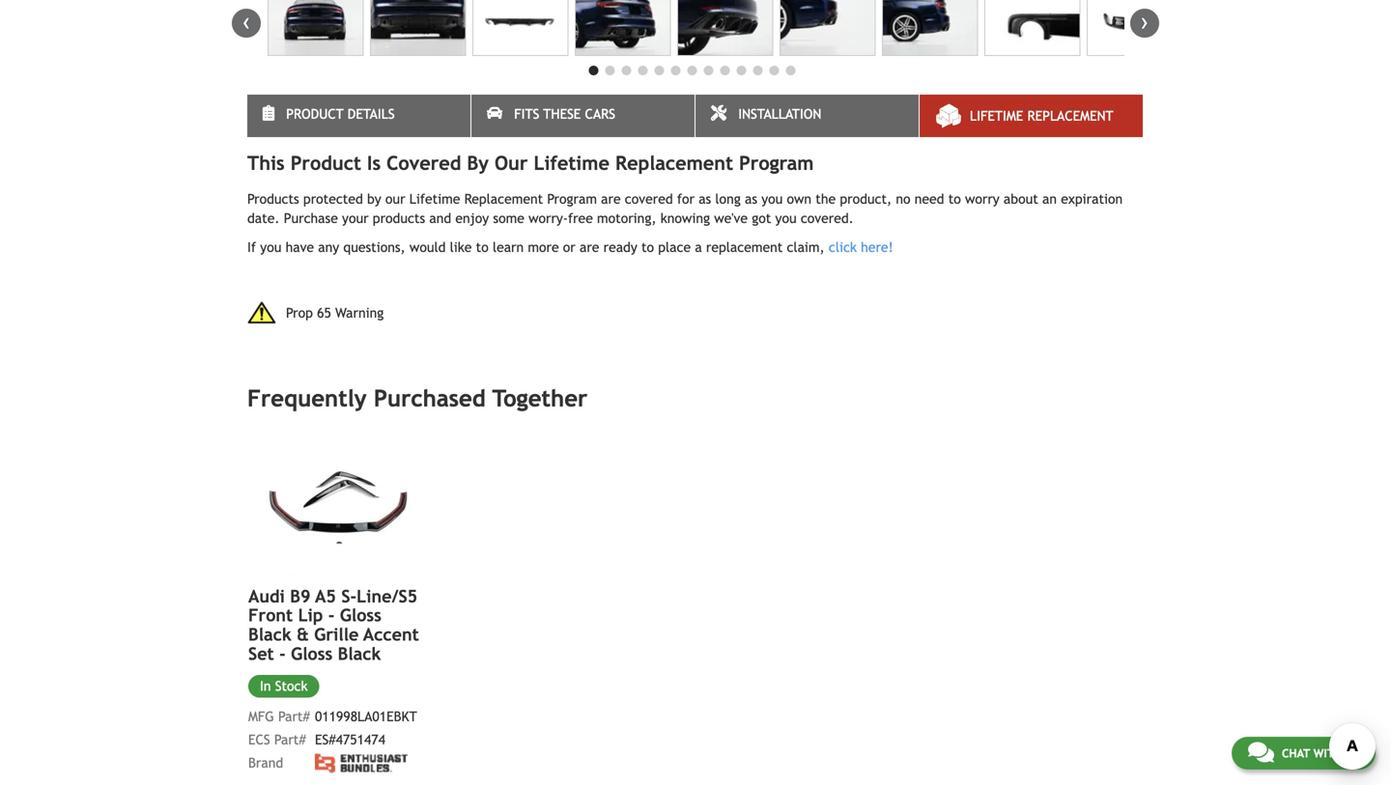 Task type: locate. For each thing, give the bounding box(es) containing it.
1 horizontal spatial are
[[601, 191, 621, 207]]

lifetime up and
[[410, 191, 460, 207]]

audi b9 a5 s-line/s5 front lip - gloss black & grille accent set - gloss black
[[248, 587, 419, 664]]

frequently purchased together
[[247, 385, 588, 412]]

0 vertical spatial part#
[[278, 709, 310, 725]]

prop 65 warning
[[286, 305, 384, 321]]

program up free
[[547, 191, 597, 207]]

2 vertical spatial replacement
[[465, 191, 543, 207]]

free
[[568, 211, 593, 226]]

0 vertical spatial program
[[739, 152, 814, 174]]

knowing
[[661, 211, 710, 226]]

enjoy
[[456, 211, 489, 226]]

5 es#4316145 - 011983la01 - audi b9 a5 s-line rear diffuser - gloss black - add some aggressive styling to your audi! - ecs - audi image from the left
[[677, 0, 773, 56]]

ready
[[604, 240, 638, 255]]

replacement up the for
[[616, 152, 734, 174]]

replacement up some
[[465, 191, 543, 207]]

0 horizontal spatial gloss
[[291, 644, 333, 664]]

2 as from the left
[[745, 191, 758, 207]]

- right 'lip'
[[328, 606, 335, 626]]

part# down stock
[[278, 709, 310, 725]]

replacement inside the products protected by our lifetime replacement program are covered for as long as you own the product, no need to worry about an expiration date. purchase your products and enjoy some worry-free motoring, knowing we've got you covered.
[[465, 191, 543, 207]]

you up got
[[762, 191, 783, 207]]

2 horizontal spatial lifetime
[[970, 108, 1024, 124]]

grille
[[314, 625, 359, 645]]

are
[[601, 191, 621, 207], [580, 240, 600, 255]]

mfg
[[248, 709, 274, 725]]

worry
[[965, 191, 1000, 207]]

audi
[[248, 587, 285, 607]]

prop
[[286, 305, 313, 321]]

to right 'need'
[[949, 191, 961, 207]]

0 horizontal spatial replacement
[[465, 191, 543, 207]]

to left place
[[642, 240, 654, 255]]

lifetime
[[970, 108, 1024, 124], [534, 152, 610, 174], [410, 191, 460, 207]]

0 horizontal spatial program
[[547, 191, 597, 207]]

replacement up an
[[1028, 108, 1114, 124]]

0 vertical spatial are
[[601, 191, 621, 207]]

worry-
[[529, 211, 568, 226]]

lifetime up worry
[[970, 108, 1024, 124]]

black left &
[[248, 625, 292, 645]]

-
[[328, 606, 335, 626], [279, 644, 286, 664]]

warning
[[335, 305, 384, 321]]

product,
[[840, 191, 892, 207]]

part# right ecs
[[274, 733, 306, 748]]

enthusiast bundles image
[[315, 754, 408, 773]]

you right the if
[[260, 240, 282, 255]]

as up got
[[745, 191, 758, 207]]

cars
[[585, 106, 616, 122]]

program up own
[[739, 152, 814, 174]]

0 horizontal spatial lifetime
[[410, 191, 460, 207]]

1 vertical spatial product
[[291, 152, 361, 174]]

1 vertical spatial gloss
[[291, 644, 333, 664]]

you down own
[[776, 211, 797, 226]]

es#4751474
[[315, 733, 386, 748]]

0 vertical spatial you
[[762, 191, 783, 207]]

program
[[739, 152, 814, 174], [547, 191, 597, 207]]

date.
[[247, 211, 280, 226]]

place
[[658, 240, 691, 255]]

1 horizontal spatial -
[[328, 606, 335, 626]]

as
[[699, 191, 712, 207], [745, 191, 758, 207]]

1 vertical spatial lifetime
[[534, 152, 610, 174]]

some
[[493, 211, 525, 226]]

part#
[[278, 709, 310, 725], [274, 733, 306, 748]]

1 vertical spatial are
[[580, 240, 600, 255]]

details
[[348, 106, 395, 122]]

0 vertical spatial -
[[328, 606, 335, 626]]

product up protected
[[291, 152, 361, 174]]

es#4316145 - 011983la01 - audi b9 a5 s-line rear diffuser - gloss black - add some aggressive styling to your audi! - ecs - audi image
[[268, 0, 364, 56], [370, 0, 466, 56], [473, 0, 569, 56], [575, 0, 671, 56], [677, 0, 773, 56], [780, 0, 876, 56], [882, 0, 978, 56], [985, 0, 1081, 56], [1087, 0, 1183, 56]]

installation link
[[696, 95, 919, 137]]

chat with us link
[[1232, 737, 1376, 770]]

own
[[787, 191, 812, 207]]

0 horizontal spatial are
[[580, 240, 600, 255]]

black
[[248, 625, 292, 645], [338, 644, 381, 664]]

1 vertical spatial -
[[279, 644, 286, 664]]

product left details
[[286, 106, 344, 122]]

and
[[429, 211, 451, 226]]

as right the for
[[699, 191, 712, 207]]

2 vertical spatial you
[[260, 240, 282, 255]]

are right "or"
[[580, 240, 600, 255]]

to
[[949, 191, 961, 207], [476, 240, 489, 255], [642, 240, 654, 255]]

by
[[467, 152, 489, 174]]

click
[[829, 240, 857, 255]]

‹
[[243, 9, 250, 34]]

purchased
[[374, 385, 486, 412]]

lifetime down fits these cars link
[[534, 152, 610, 174]]

1 horizontal spatial replacement
[[616, 152, 734, 174]]

0 vertical spatial replacement
[[1028, 108, 1114, 124]]

‹ link
[[232, 9, 261, 38]]

1 vertical spatial program
[[547, 191, 597, 207]]

2 horizontal spatial replacement
[[1028, 108, 1114, 124]]

to right "like"
[[476, 240, 489, 255]]

together
[[493, 385, 588, 412]]

fits these cars
[[514, 106, 616, 122]]

learn
[[493, 240, 524, 255]]

to inside the products protected by our lifetime replacement program are covered for as long as you own the product, no need to worry about an expiration date. purchase your products and enjoy some worry-free motoring, knowing we've got you covered.
[[949, 191, 961, 207]]

0 horizontal spatial black
[[248, 625, 292, 645]]

0 vertical spatial product
[[286, 106, 344, 122]]

- right set
[[279, 644, 286, 664]]

2 horizontal spatial to
[[949, 191, 961, 207]]

us
[[1346, 747, 1360, 761]]

if
[[247, 240, 256, 255]]

replacement
[[706, 240, 783, 255]]

you
[[762, 191, 783, 207], [776, 211, 797, 226], [260, 240, 282, 255]]

click here! link
[[829, 240, 894, 255]]

program inside the products protected by our lifetime replacement program are covered for as long as you own the product, no need to worry about an expiration date. purchase your products and enjoy some worry-free motoring, knowing we've got you covered.
[[547, 191, 597, 207]]

0 vertical spatial gloss
[[340, 606, 382, 626]]

gloss
[[340, 606, 382, 626], [291, 644, 333, 664]]

comments image
[[1249, 741, 1275, 764]]

0 horizontal spatial as
[[699, 191, 712, 207]]

are up motoring,
[[601, 191, 621, 207]]

an
[[1043, 191, 1057, 207]]

purchase
[[284, 211, 338, 226]]

2 vertical spatial lifetime
[[410, 191, 460, 207]]

have
[[286, 240, 314, 255]]

ecs
[[248, 733, 270, 748]]

brand
[[248, 756, 283, 771]]

1 horizontal spatial as
[[745, 191, 758, 207]]

black down s-
[[338, 644, 381, 664]]



Task type: describe. For each thing, give the bounding box(es) containing it.
1 horizontal spatial program
[[739, 152, 814, 174]]

fits these cars link
[[472, 95, 695, 137]]

product details
[[286, 106, 395, 122]]

these
[[544, 106, 581, 122]]

4 es#4316145 - 011983la01 - audi b9 a5 s-line rear diffuser - gloss black - add some aggressive styling to your audi! - ecs - audi image from the left
[[575, 0, 671, 56]]

0 horizontal spatial to
[[476, 240, 489, 255]]

1 as from the left
[[699, 191, 712, 207]]

› link
[[1131, 9, 1160, 38]]

no
[[896, 191, 911, 207]]

lip
[[298, 606, 323, 626]]

covered
[[625, 191, 673, 207]]

our
[[495, 152, 528, 174]]

stock
[[275, 679, 308, 694]]

2 es#4316145 - 011983la01 - audi b9 a5 s-line rear diffuser - gloss black - add some aggressive styling to your audi! - ecs - audi image from the left
[[370, 0, 466, 56]]

installation
[[739, 106, 822, 122]]

your
[[342, 211, 369, 226]]

if you have any questions, would like to learn more or are ready to place a replacement claim, click here!
[[247, 240, 894, 255]]

would
[[410, 240, 446, 255]]

1 es#4316145 - 011983la01 - audi b9 a5 s-line rear diffuser - gloss black - add some aggressive styling to your audi! - ecs - audi image from the left
[[268, 0, 364, 56]]

b9
[[290, 587, 311, 607]]

frequently
[[247, 385, 367, 412]]

products
[[247, 191, 299, 207]]

in stock
[[260, 679, 308, 694]]

product details link
[[247, 95, 471, 137]]

by
[[367, 191, 381, 207]]

in
[[260, 679, 271, 694]]

front
[[248, 606, 293, 626]]

about
[[1004, 191, 1039, 207]]

claim,
[[787, 240, 825, 255]]

chat with us
[[1282, 747, 1360, 761]]

6 es#4316145 - 011983la01 - audi b9 a5 s-line rear diffuser - gloss black - add some aggressive styling to your audi! - ecs - audi image from the left
[[780, 0, 876, 56]]

65
[[317, 305, 331, 321]]

protected
[[303, 191, 363, 207]]

›
[[1141, 9, 1149, 34]]

more
[[528, 240, 559, 255]]

1 vertical spatial replacement
[[616, 152, 734, 174]]

1 horizontal spatial black
[[338, 644, 381, 664]]

this
[[247, 152, 285, 174]]

products
[[373, 211, 425, 226]]

7 es#4316145 - 011983la01 - audi b9 a5 s-line rear diffuser - gloss black - add some aggressive styling to your audi! - ecs - audi image from the left
[[882, 0, 978, 56]]

replacement inside lifetime replacement link
[[1028, 108, 1114, 124]]

with
[[1314, 747, 1343, 761]]

0 horizontal spatial -
[[279, 644, 286, 664]]

011998la01ebkt
[[315, 709, 417, 725]]

here!
[[861, 240, 894, 255]]

audi b9 a5 s-line/s5 front lip - gloss black & grille accent set - gloss black image
[[248, 443, 426, 576]]

lifetime replacement
[[970, 108, 1114, 124]]

expiration
[[1061, 191, 1123, 207]]

or
[[563, 240, 576, 255]]

chat
[[1282, 747, 1311, 761]]

we've
[[714, 211, 748, 226]]

s-
[[341, 587, 357, 607]]

products protected by our lifetime replacement program are covered for as long as you own the product, no need to worry about an expiration date. purchase your products and enjoy some worry-free motoring, knowing we've got you covered.
[[247, 191, 1123, 226]]

8 es#4316145 - 011983la01 - audi b9 a5 s-line rear diffuser - gloss black - add some aggressive styling to your audi! - ecs - audi image from the left
[[985, 0, 1081, 56]]

9 es#4316145 - 011983la01 - audi b9 a5 s-line rear diffuser - gloss black - add some aggressive styling to your audi! - ecs - audi image from the left
[[1087, 0, 1183, 56]]

questions,
[[343, 240, 406, 255]]

any
[[318, 240, 339, 255]]

0 vertical spatial lifetime
[[970, 108, 1024, 124]]

lifetime inside the products protected by our lifetime replacement program are covered for as long as you own the product, no need to worry about an expiration date. purchase your products and enjoy some worry-free motoring, knowing we've got you covered.
[[410, 191, 460, 207]]

the
[[816, 191, 836, 207]]

covered
[[387, 152, 461, 174]]

motoring,
[[597, 211, 657, 226]]

1 horizontal spatial gloss
[[340, 606, 382, 626]]

1 vertical spatial part#
[[274, 733, 306, 748]]

set
[[248, 644, 274, 664]]

accent
[[364, 625, 419, 645]]

3 es#4316145 - 011983la01 - audi b9 a5 s-line rear diffuser - gloss black - add some aggressive styling to your audi! - ecs - audi image from the left
[[473, 0, 569, 56]]

long
[[716, 191, 741, 207]]

is
[[367, 152, 381, 174]]

like
[[450, 240, 472, 255]]

1 vertical spatial you
[[776, 211, 797, 226]]

lifetime replacement link
[[920, 95, 1143, 137]]

line/s5
[[357, 587, 418, 607]]

a5
[[316, 587, 336, 607]]

covered.
[[801, 211, 854, 226]]

need
[[915, 191, 945, 207]]

for
[[677, 191, 695, 207]]

our
[[386, 191, 405, 207]]

mfg part# 011998la01ebkt ecs part# es#4751474 brand
[[248, 709, 417, 771]]

this product is covered by our lifetime replacement program
[[247, 152, 814, 174]]

got
[[752, 211, 772, 226]]

1 horizontal spatial to
[[642, 240, 654, 255]]

1 horizontal spatial lifetime
[[534, 152, 610, 174]]

prop 65 warning image
[[247, 302, 276, 324]]

&
[[297, 625, 309, 645]]

are inside the products protected by our lifetime replacement program are covered for as long as you own the product, no need to worry about an expiration date. purchase your products and enjoy some worry-free motoring, knowing we've got you covered.
[[601, 191, 621, 207]]

a
[[695, 240, 702, 255]]



Task type: vqa. For each thing, say whether or not it's contained in the screenshot.
car
no



